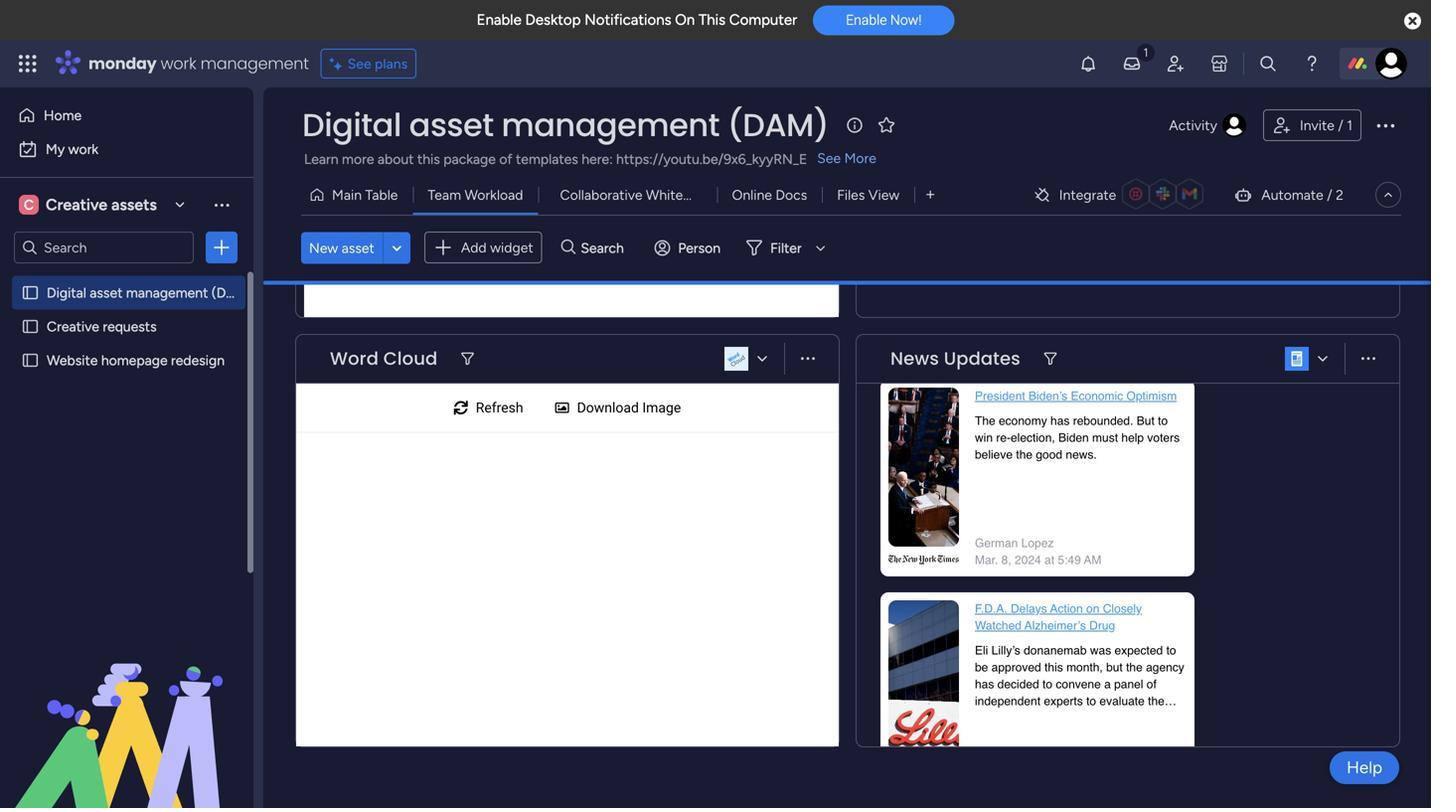 Task type: locate. For each thing, give the bounding box(es) containing it.
see left "more"
[[818, 150, 841, 167]]

automate / 2
[[1262, 186, 1344, 203]]

invite members image
[[1166, 54, 1186, 74]]

search everything image
[[1259, 54, 1279, 74]]

0 horizontal spatial /
[[1328, 186, 1333, 203]]

2 vertical spatial asset
[[90, 284, 123, 301]]

list box containing digital asset management (dam)
[[0, 272, 254, 646]]

files
[[837, 186, 865, 203]]

0 vertical spatial creative
[[46, 195, 108, 214]]

digital up creative requests
[[47, 284, 86, 301]]

person button
[[647, 232, 733, 264]]

integrate
[[1060, 186, 1117, 203]]

0 vertical spatial public board image
[[21, 283, 40, 302]]

1 vertical spatial digital asset management (dam)
[[47, 284, 252, 301]]

add to favorites image
[[877, 115, 897, 135]]

work right monday
[[161, 52, 196, 75]]

home link
[[12, 99, 242, 131]]

digital asset management (dam) up the requests
[[47, 284, 252, 301]]

public board image down public board icon
[[21, 351, 40, 370]]

digital asset management (dam) up templates
[[302, 103, 829, 147]]

online docs
[[732, 186, 808, 203]]

creative for creative assets
[[46, 195, 108, 214]]

monday work management
[[88, 52, 309, 75]]

website homepage redesign
[[47, 352, 225, 369]]

widget
[[490, 239, 534, 256]]

work inside option
[[68, 141, 99, 158]]

creative up website
[[47, 318, 99, 335]]

workspace options image
[[212, 195, 232, 215]]

automate
[[1262, 186, 1324, 203]]

1 vertical spatial asset
[[342, 239, 375, 256]]

more dots image
[[1362, 352, 1376, 366]]

about
[[378, 151, 414, 168]]

show board description image
[[843, 115, 867, 135]]

desktop
[[525, 11, 581, 29]]

enable now!
[[846, 12, 922, 28]]

asset right new
[[342, 239, 375, 256]]

digital asset management (dam)
[[302, 103, 829, 147], [47, 284, 252, 301]]

1 horizontal spatial work
[[161, 52, 196, 75]]

activity
[[1170, 117, 1218, 134]]

help
[[1347, 758, 1383, 778]]

1 horizontal spatial enable
[[846, 12, 887, 28]]

invite / 1
[[1301, 117, 1353, 134]]

public board image for website homepage redesign
[[21, 351, 40, 370]]

1 vertical spatial public board image
[[21, 351, 40, 370]]

learn
[[304, 151, 339, 168]]

0 horizontal spatial see
[[348, 55, 371, 72]]

1 vertical spatial creative
[[47, 318, 99, 335]]

option
[[0, 275, 254, 279]]

0 horizontal spatial enable
[[477, 11, 522, 29]]

enable left now!
[[846, 12, 887, 28]]

(dam)
[[728, 103, 829, 147], [212, 284, 252, 301]]

templates
[[516, 151, 578, 168]]

invite / 1 button
[[1264, 109, 1362, 141]]

activity button
[[1162, 109, 1256, 141]]

more dots image
[[801, 352, 815, 366]]

1 vertical spatial /
[[1328, 186, 1333, 203]]

2 enable from the left
[[846, 12, 887, 28]]

asset up creative requests
[[90, 284, 123, 301]]

online docs button
[[717, 179, 823, 211]]

1 horizontal spatial (dam)
[[728, 103, 829, 147]]

2
[[1337, 186, 1344, 203]]

asset
[[409, 103, 494, 147], [342, 239, 375, 256], [90, 284, 123, 301]]

management
[[201, 52, 309, 75], [502, 103, 720, 147], [126, 284, 208, 301]]

public board image up public board icon
[[21, 283, 40, 302]]

0 vertical spatial /
[[1339, 117, 1344, 134]]

/ left 2
[[1328, 186, 1333, 203]]

asset up package
[[409, 103, 494, 147]]

notifications
[[585, 11, 672, 29]]

see left plans
[[348, 55, 371, 72]]

online
[[732, 186, 773, 203]]

list box
[[0, 272, 254, 646]]

lottie animation element
[[0, 608, 254, 808]]

my
[[46, 141, 65, 158]]

more
[[342, 151, 374, 168]]

main table button
[[301, 179, 413, 211]]

public board image
[[21, 283, 40, 302], [21, 351, 40, 370]]

1 vertical spatial work
[[68, 141, 99, 158]]

2 horizontal spatial asset
[[409, 103, 494, 147]]

(dam) down options image
[[212, 284, 252, 301]]

requests
[[103, 318, 157, 335]]

new asset button
[[301, 232, 383, 264]]

1 horizontal spatial digital
[[302, 103, 402, 147]]

0 horizontal spatial work
[[68, 141, 99, 158]]

see inside button
[[348, 55, 371, 72]]

(dam) up 'online docs'
[[728, 103, 829, 147]]

Search in workspace field
[[42, 236, 166, 259]]

enable for enable now!
[[846, 12, 887, 28]]

home option
[[12, 99, 242, 131]]

2 public board image from the top
[[21, 351, 40, 370]]

/
[[1339, 117, 1344, 134], [1328, 186, 1333, 203]]

whiteboard
[[646, 186, 720, 203]]

options image
[[1374, 113, 1398, 137]]

1 vertical spatial see
[[818, 150, 841, 167]]

0 vertical spatial work
[[161, 52, 196, 75]]

digital up "more"
[[302, 103, 402, 147]]

see
[[348, 55, 371, 72], [818, 150, 841, 167]]

files view
[[837, 186, 900, 203]]

0 vertical spatial digital asset management (dam)
[[302, 103, 829, 147]]

options image
[[212, 238, 232, 258]]

0 vertical spatial management
[[201, 52, 309, 75]]

enable left 'desktop'
[[477, 11, 522, 29]]

dapulse close image
[[1405, 11, 1422, 32]]

2 vertical spatial management
[[126, 284, 208, 301]]

/ left 1
[[1339, 117, 1344, 134]]

creative inside workspace selection element
[[46, 195, 108, 214]]

1 enable from the left
[[477, 11, 522, 29]]

add widget button
[[424, 232, 543, 263]]

0 horizontal spatial (dam)
[[212, 284, 252, 301]]

plans
[[375, 55, 408, 72]]

enable desktop notifications on this computer
[[477, 11, 798, 29]]

workload
[[465, 186, 523, 203]]

1 horizontal spatial see
[[818, 150, 841, 167]]

1 vertical spatial (dam)
[[212, 284, 252, 301]]

work
[[161, 52, 196, 75], [68, 141, 99, 158]]

collaborative whiteboard
[[560, 186, 720, 203]]

management inside list box
[[126, 284, 208, 301]]

news
[[891, 346, 940, 371]]

invite
[[1301, 117, 1335, 134]]

creative
[[46, 195, 108, 214], [47, 318, 99, 335]]

creative right c
[[46, 195, 108, 214]]

filter
[[771, 239, 802, 256]]

1 horizontal spatial asset
[[342, 239, 375, 256]]

updates
[[944, 346, 1021, 371]]

main
[[332, 186, 362, 203]]

1 horizontal spatial digital asset management (dam)
[[302, 103, 829, 147]]

/ for 2
[[1328, 186, 1333, 203]]

1 horizontal spatial /
[[1339, 117, 1344, 134]]

see more link
[[816, 148, 879, 168]]

enable
[[477, 11, 522, 29], [846, 12, 887, 28]]

0 vertical spatial (dam)
[[728, 103, 829, 147]]

digital
[[302, 103, 402, 147], [47, 284, 86, 301]]

select product image
[[18, 54, 38, 74]]

add
[[461, 239, 487, 256]]

see inside learn more about this package of templates here: https://youtu.be/9x6_kyyrn_e see more
[[818, 150, 841, 167]]

add widget
[[461, 239, 534, 256]]

/ inside button
[[1339, 117, 1344, 134]]

person
[[678, 239, 721, 256]]

1 public board image from the top
[[21, 283, 40, 302]]

0 vertical spatial see
[[348, 55, 371, 72]]

0 horizontal spatial digital
[[47, 284, 86, 301]]

cloud
[[384, 346, 438, 371]]

enable inside button
[[846, 12, 887, 28]]

work right my
[[68, 141, 99, 158]]



Task type: describe. For each thing, give the bounding box(es) containing it.
lottie animation image
[[0, 608, 254, 808]]

monday
[[88, 52, 157, 75]]

c
[[24, 196, 34, 213]]

my work option
[[12, 133, 242, 165]]

work for monday
[[161, 52, 196, 75]]

filter button
[[739, 232, 833, 264]]

0 horizontal spatial digital asset management (dam)
[[47, 284, 252, 301]]

home
[[44, 107, 82, 124]]

team workload button
[[413, 179, 538, 211]]

Digital asset management (DAM) field
[[297, 103, 834, 147]]

news updates
[[891, 346, 1021, 371]]

workspace selection element
[[19, 193, 160, 217]]

here:
[[582, 151, 613, 168]]

collapse board header image
[[1381, 187, 1397, 203]]

1 vertical spatial management
[[502, 103, 720, 147]]

public board image for digital asset management (dam)
[[21, 283, 40, 302]]

enable for enable desktop notifications on this computer
[[477, 11, 522, 29]]

word
[[330, 346, 379, 371]]

website
[[47, 352, 98, 369]]

public board image
[[21, 317, 40, 336]]

this
[[418, 151, 440, 168]]

see plans button
[[321, 49, 417, 79]]

assets
[[111, 195, 157, 214]]

0 vertical spatial asset
[[409, 103, 494, 147]]

docs
[[776, 186, 808, 203]]

on
[[675, 11, 695, 29]]

creative for creative requests
[[47, 318, 99, 335]]

0 horizontal spatial asset
[[90, 284, 123, 301]]

new asset
[[309, 239, 375, 256]]

notifications image
[[1079, 54, 1099, 74]]

john smith image
[[1376, 48, 1408, 80]]

more
[[845, 150, 877, 167]]

this
[[699, 11, 726, 29]]

1 vertical spatial digital
[[47, 284, 86, 301]]

computer
[[730, 11, 798, 29]]

of
[[499, 151, 513, 168]]

team
[[428, 186, 461, 203]]

creative assets
[[46, 195, 157, 214]]

table
[[365, 186, 398, 203]]

help image
[[1303, 54, 1322, 74]]

v2 search image
[[561, 237, 576, 259]]

1
[[1348, 117, 1353, 134]]

News Updates field
[[886, 346, 1026, 372]]

learn more about this package of templates here: https://youtu.be/9x6_kyyrn_e see more
[[304, 150, 877, 168]]

my work
[[46, 141, 99, 158]]

0 vertical spatial digital
[[302, 103, 402, 147]]

main table
[[332, 186, 398, 203]]

work for my
[[68, 141, 99, 158]]

my work link
[[12, 133, 242, 165]]

see plans
[[348, 55, 408, 72]]

files view button
[[823, 179, 915, 211]]

package
[[444, 151, 496, 168]]

team workload
[[428, 186, 523, 203]]

collaborative
[[560, 186, 643, 203]]

angle down image
[[392, 240, 402, 255]]

collaborative whiteboard button
[[538, 179, 720, 211]]

redesign
[[171, 352, 225, 369]]

1 image
[[1138, 41, 1155, 63]]

homepage
[[101, 352, 168, 369]]

update feed image
[[1123, 54, 1142, 74]]

word cloud
[[330, 346, 438, 371]]

Word Cloud field
[[325, 346, 443, 372]]

creative requests
[[47, 318, 157, 335]]

workspace image
[[19, 194, 39, 216]]

new
[[309, 239, 338, 256]]

add view image
[[927, 188, 935, 202]]

enable now! button
[[814, 5, 955, 35]]

monday marketplace image
[[1210, 54, 1230, 74]]

help button
[[1331, 752, 1400, 785]]

now!
[[891, 12, 922, 28]]

/ for 1
[[1339, 117, 1344, 134]]

https://youtu.be/9x6_kyyrn_e
[[617, 151, 808, 168]]

Search field
[[576, 234, 636, 262]]

view
[[869, 186, 900, 203]]

arrow down image
[[809, 236, 833, 260]]

asset inside the new asset button
[[342, 239, 375, 256]]

integrate button
[[1026, 174, 1218, 216]]



Task type: vqa. For each thing, say whether or not it's contained in the screenshot.
Digital asset management (DAM) to the top
yes



